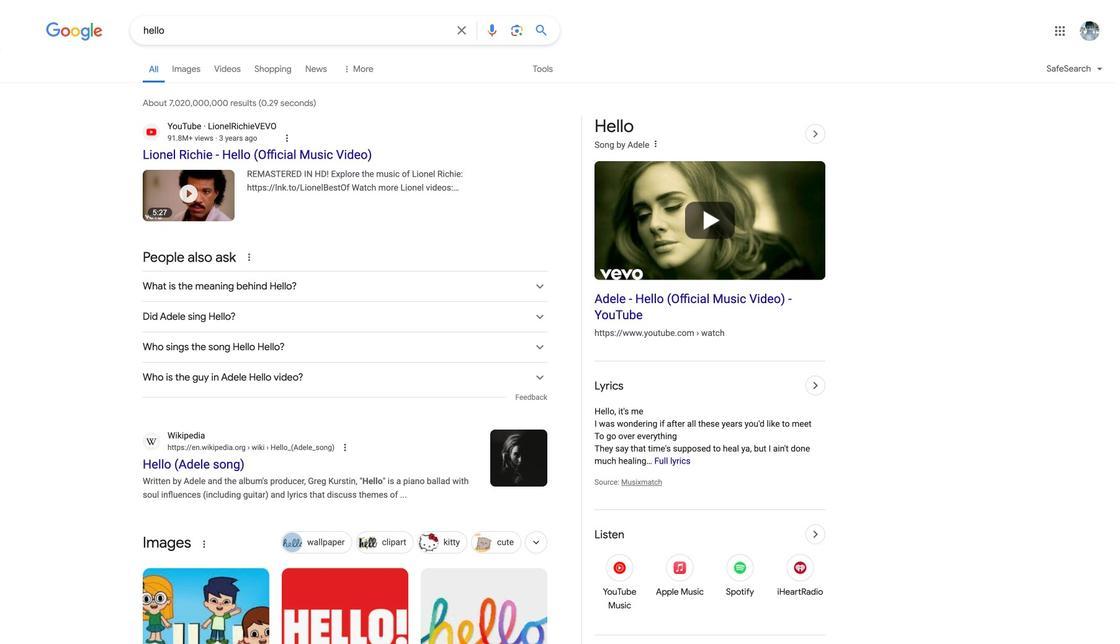 Task type: locate. For each thing, give the bounding box(es) containing it.
search by voice image
[[485, 23, 500, 38]]

hello! | super simple songs image
[[143, 569, 269, 645]]

None search field
[[0, 16, 560, 45]]

navigation
[[0, 55, 1117, 90]]

adele - hello (official music video) image
[[595, 161, 826, 280]]

hello from en.wikipedia.org image
[[490, 430, 548, 487]]

hello 2.0 — basic apple guy image
[[421, 569, 548, 645]]

heading
[[595, 117, 634, 137]]

None text field
[[168, 133, 257, 144], [595, 326, 725, 338], [246, 444, 335, 453], [168, 133, 257, 144], [595, 326, 725, 338], [246, 444, 335, 453]]

hello! image
[[282, 569, 408, 645]]

Search text field
[[143, 24, 447, 39]]

None text field
[[695, 328, 725, 338], [168, 443, 335, 454], [695, 328, 725, 338], [168, 443, 335, 454]]

more options image
[[650, 138, 662, 150], [651, 139, 661, 149]]



Task type: vqa. For each thing, say whether or not it's contained in the screenshot.
SEARCH BY VOICE image
yes



Task type: describe. For each thing, give the bounding box(es) containing it.
search by image image
[[510, 23, 525, 38]]

google image
[[46, 22, 103, 41]]



